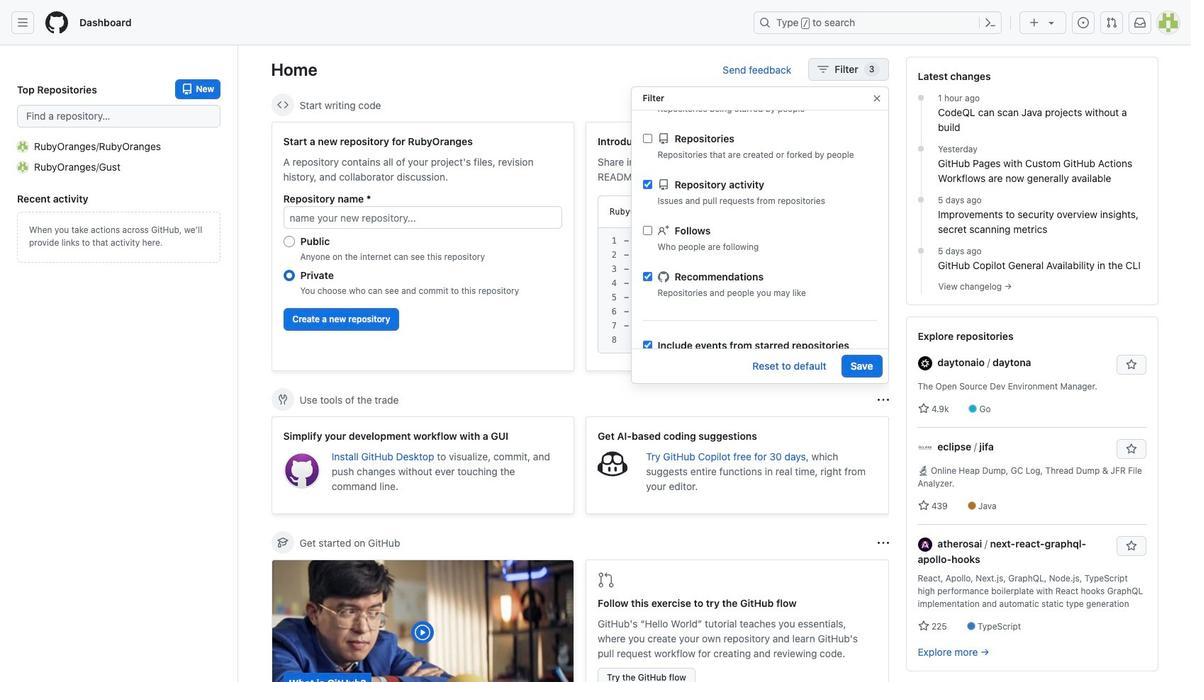 Task type: describe. For each thing, give the bounding box(es) containing it.
star image for @daytonaio profile "icon"
[[918, 403, 929, 415]]

person add image
[[658, 225, 669, 236]]

why am i seeing this? image for the get ai-based coding suggestions element on the bottom of page
[[877, 395, 889, 406]]

what is github? image
[[272, 561, 574, 683]]

why am i seeing this? image for try the github flow element
[[877, 538, 889, 549]]

repo image
[[658, 179, 669, 190]]

rubyoranges image
[[17, 141, 28, 152]]

star this repository image
[[1126, 359, 1137, 371]]

@eclipse profile image
[[918, 441, 932, 455]]

github desktop image
[[283, 452, 320, 489]]

filter image
[[818, 64, 829, 75]]

gust image
[[17, 161, 28, 173]]

2 dot fill image from the top
[[915, 194, 927, 206]]

repo image
[[658, 133, 669, 144]]

explore element
[[906, 57, 1158, 683]]

command palette image
[[985, 17, 996, 28]]

notifications image
[[1134, 17, 1146, 28]]

simplify your development workflow with a gui element
[[271, 417, 574, 515]]

mark github image
[[658, 271, 669, 283]]

name your new repository... text field
[[283, 206, 562, 229]]

code image
[[277, 99, 288, 111]]

why am i seeing this? image
[[877, 100, 889, 111]]

git pull request image
[[598, 572, 615, 589]]

Find a repository… text field
[[17, 105, 220, 128]]

dot fill image
[[915, 92, 927, 104]]

none submit inside introduce yourself with a profile readme element
[[819, 202, 865, 222]]



Task type: locate. For each thing, give the bounding box(es) containing it.
2 why am i seeing this? image from the top
[[877, 538, 889, 549]]

1 vertical spatial dot fill image
[[915, 194, 927, 206]]

close menu image
[[871, 93, 882, 104]]

homepage image
[[45, 11, 68, 34]]

1 vertical spatial why am i seeing this? image
[[877, 538, 889, 549]]

@atherosai profile image
[[918, 538, 932, 553]]

get ai-based coding suggestions element
[[586, 417, 889, 515]]

star this repository image for @atherosai profile icon on the bottom
[[1126, 541, 1137, 552]]

menu
[[631, 0, 888, 311]]

0 vertical spatial why am i seeing this? image
[[877, 395, 889, 406]]

1 star this repository image from the top
[[1126, 444, 1137, 455]]

2 star this repository image from the top
[[1126, 541, 1137, 552]]

star image
[[918, 403, 929, 415], [918, 501, 929, 512], [918, 621, 929, 633]]

star this repository image
[[1126, 444, 1137, 455], [1126, 541, 1137, 552]]

star image for @eclipse profile icon
[[918, 501, 929, 512]]

why am i seeing this? image
[[877, 395, 889, 406], [877, 538, 889, 549]]

1 vertical spatial star image
[[918, 501, 929, 512]]

play image
[[414, 625, 431, 642]]

star this repository image for @eclipse profile icon
[[1126, 444, 1137, 455]]

star image for @atherosai profile icon on the bottom
[[918, 621, 929, 633]]

Top Repositories search field
[[17, 105, 220, 128]]

introduce yourself with a profile readme element
[[586, 122, 889, 372]]

None checkbox
[[643, 134, 652, 143], [643, 226, 652, 235], [643, 341, 652, 350], [643, 134, 652, 143], [643, 226, 652, 235], [643, 341, 652, 350]]

1 star image from the top
[[918, 403, 929, 415]]

0 vertical spatial dot fill image
[[915, 143, 927, 155]]

issue opened image
[[1078, 17, 1089, 28]]

1 why am i seeing this? image from the top
[[877, 395, 889, 406]]

try the github flow element
[[586, 560, 889, 683]]

3 dot fill image from the top
[[915, 245, 927, 257]]

@daytonaio profile image
[[918, 357, 932, 371]]

triangle down image
[[1046, 17, 1057, 28]]

start a new repository element
[[271, 122, 574, 372]]

dot fill image
[[915, 143, 927, 155], [915, 194, 927, 206], [915, 245, 927, 257]]

None checkbox
[[643, 180, 652, 189], [643, 272, 652, 281], [643, 180, 652, 189], [643, 272, 652, 281]]

None submit
[[819, 202, 865, 222]]

2 vertical spatial star image
[[918, 621, 929, 633]]

None radio
[[283, 236, 295, 247], [283, 270, 295, 281], [283, 236, 295, 247], [283, 270, 295, 281]]

what is github? element
[[271, 560, 574, 683]]

plus image
[[1029, 17, 1040, 28]]

0 vertical spatial star image
[[918, 403, 929, 415]]

2 vertical spatial dot fill image
[[915, 245, 927, 257]]

tools image
[[277, 394, 288, 406]]

1 dot fill image from the top
[[915, 143, 927, 155]]

0 vertical spatial star this repository image
[[1126, 444, 1137, 455]]

mortar board image
[[277, 537, 288, 549]]

git pull request image
[[1106, 17, 1117, 28]]

1 vertical spatial star this repository image
[[1126, 541, 1137, 552]]

2 star image from the top
[[918, 501, 929, 512]]

3 star image from the top
[[918, 621, 929, 633]]

explore repositories navigation
[[906, 317, 1158, 672]]



Task type: vqa. For each thing, say whether or not it's contained in the screenshot.
feedback
no



